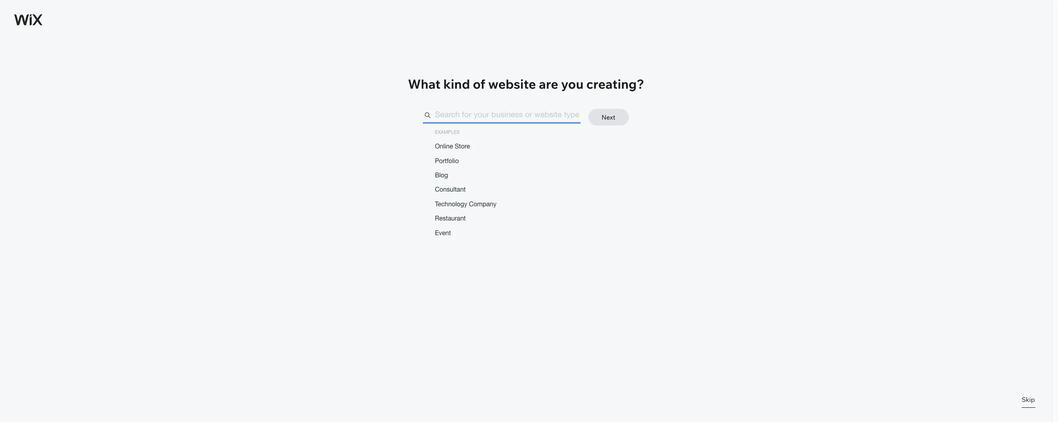 Task type: describe. For each thing, give the bounding box(es) containing it.
store
[[455, 143, 470, 150]]

next
[[602, 113, 616, 121]]

skip
[[1022, 396, 1036, 404]]

event
[[435, 229, 451, 236]]

Search for your business or website type text field
[[423, 107, 581, 124]]

creating?
[[587, 76, 645, 92]]

portfolio
[[435, 157, 459, 164]]

you
[[562, 76, 584, 92]]

skip button
[[1022, 392, 1036, 408]]

what kind of website are you creating?
[[408, 76, 645, 92]]

examples
[[435, 130, 460, 135]]

company
[[469, 200, 497, 208]]

consultant
[[435, 186, 466, 193]]

next button
[[589, 109, 629, 126]]

of
[[473, 76, 486, 92]]

restaurant
[[435, 215, 466, 222]]

online
[[435, 143, 453, 150]]

what
[[408, 76, 441, 92]]

technology company
[[435, 200, 497, 208]]



Task type: vqa. For each thing, say whether or not it's contained in the screenshot.
What
yes



Task type: locate. For each thing, give the bounding box(es) containing it.
wix image
[[14, 14, 42, 25], [14, 14, 42, 25]]

blog
[[435, 172, 448, 179]]

online store
[[435, 143, 470, 150]]

kind
[[444, 76, 470, 92]]

technology
[[435, 200, 468, 208]]

are
[[539, 76, 559, 92]]

website
[[489, 76, 536, 92]]



